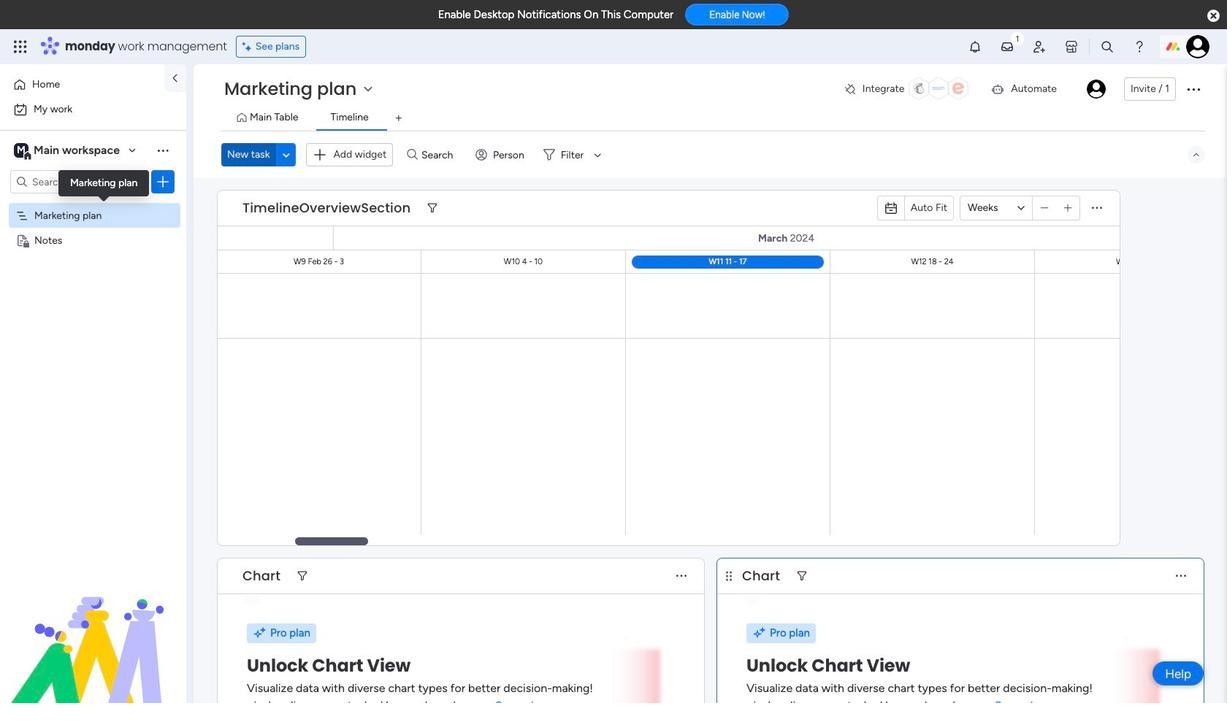Task type: describe. For each thing, give the bounding box(es) containing it.
more dots image
[[1176, 571, 1187, 582]]

Search field
[[418, 145, 462, 165]]

workspace options image
[[156, 143, 170, 158]]

lottie animation element
[[0, 556, 186, 704]]

invite members image
[[1032, 39, 1047, 54]]

Search in workspace field
[[31, 174, 122, 190]]

workspace image
[[14, 142, 28, 159]]

0 horizontal spatial more dots image
[[677, 571, 687, 582]]

options image
[[1185, 80, 1203, 98]]

workspace selection element
[[14, 142, 122, 161]]

1 horizontal spatial more dots image
[[1092, 203, 1103, 214]]

dapulse drag handle 3 image
[[726, 571, 732, 582]]

v2 search image
[[407, 147, 418, 163]]

1 horizontal spatial kendall parks image
[[1187, 35, 1210, 58]]

help image
[[1133, 39, 1147, 54]]

arrow down image
[[589, 146, 607, 164]]

monday marketplace image
[[1065, 39, 1079, 54]]



Task type: locate. For each thing, give the bounding box(es) containing it.
collapse image
[[1191, 149, 1203, 161]]

kendall parks image down dapulse close "icon"
[[1187, 35, 1210, 58]]

main content
[[0, 178, 1228, 704]]

0 horizontal spatial kendall parks image
[[1087, 80, 1106, 99]]

kendall parks image
[[1187, 35, 1210, 58], [1087, 80, 1106, 99]]

more dots image left dapulse drag handle 3 "image"
[[677, 571, 687, 582]]

select product image
[[13, 39, 28, 54]]

tab
[[387, 107, 410, 130]]

add view image
[[396, 113, 402, 124]]

0 vertical spatial more dots image
[[1092, 203, 1103, 214]]

notifications image
[[968, 39, 983, 54]]

private board image
[[15, 233, 29, 247]]

1 vertical spatial kendall parks image
[[1087, 80, 1106, 99]]

list box
[[0, 200, 186, 450]]

1 vertical spatial option
[[9, 98, 178, 121]]

v2 plus image
[[1064, 203, 1072, 214]]

lottie animation image
[[0, 556, 186, 704]]

search everything image
[[1100, 39, 1115, 54]]

see plans image
[[242, 39, 256, 55]]

options image
[[156, 175, 170, 189]]

None field
[[239, 199, 415, 218], [239, 567, 284, 586], [739, 567, 784, 586], [239, 199, 415, 218], [239, 567, 284, 586], [739, 567, 784, 586]]

1 vertical spatial more dots image
[[677, 571, 687, 582]]

1 image
[[1011, 30, 1024, 46]]

v2 minus image
[[1041, 203, 1049, 214]]

0 vertical spatial kendall parks image
[[1187, 35, 1210, 58]]

angle down image
[[283, 149, 290, 160]]

0 vertical spatial option
[[9, 73, 156, 96]]

update feed image
[[1000, 39, 1015, 54]]

kendall parks image down search everything image
[[1087, 80, 1106, 99]]

dapulse close image
[[1208, 9, 1220, 23]]

option
[[9, 73, 156, 96], [9, 98, 178, 121], [0, 202, 186, 205]]

more dots image
[[1092, 203, 1103, 214], [677, 571, 687, 582]]

2 vertical spatial option
[[0, 202, 186, 205]]

tab list
[[221, 107, 1206, 131]]

more dots image right v2 plus image
[[1092, 203, 1103, 214]]



Task type: vqa. For each thing, say whether or not it's contained in the screenshot.
1 image
yes



